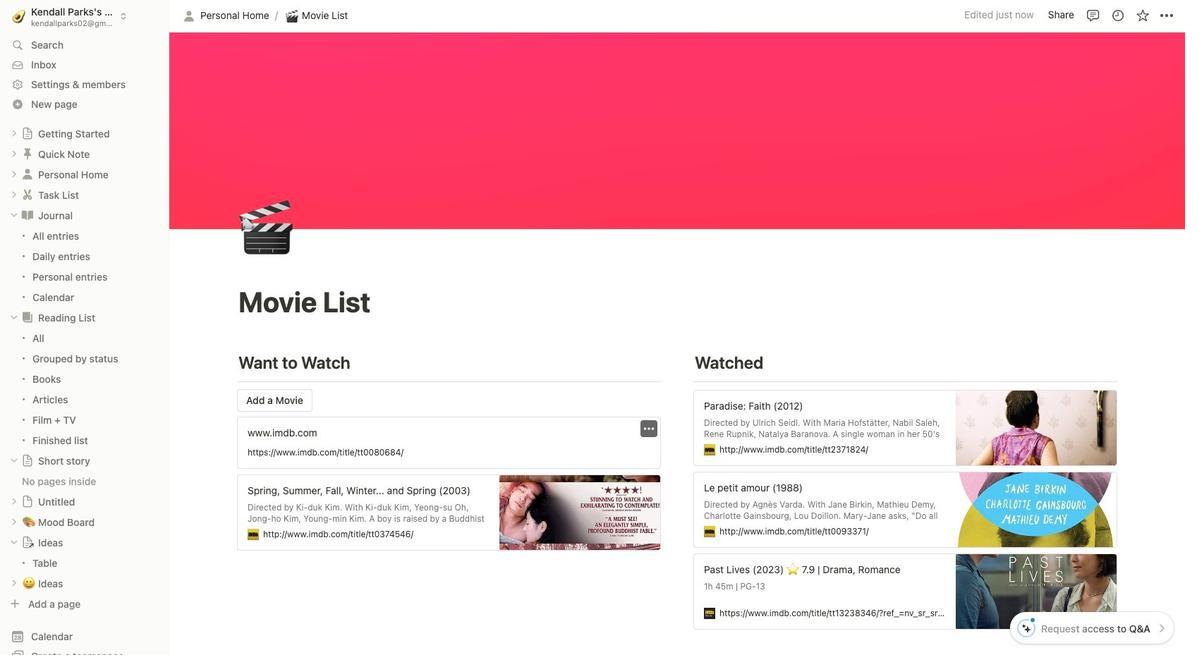 Task type: describe. For each thing, give the bounding box(es) containing it.
updates image
[[1111, 8, 1125, 22]]

1 open image from the top
[[10, 129, 18, 138]]

1 open image from the top
[[10, 150, 18, 158]]

2 open image from the top
[[10, 518, 18, 527]]

group for 1st close image from the top of the page
[[0, 226, 169, 307]]

1 close image from the top
[[10, 211, 18, 220]]

😀 image
[[23, 575, 35, 592]]

comments image
[[1086, 8, 1101, 22]]

5 open image from the top
[[10, 580, 18, 588]]

group for 2nd close image
[[0, 328, 169, 451]]



Task type: locate. For each thing, give the bounding box(es) containing it.
4 open image from the top
[[10, 498, 18, 506]]

🥑 image
[[12, 7, 26, 25]]

close image
[[10, 457, 18, 465]]

3 close image from the top
[[10, 539, 18, 547]]

0 vertical spatial group
[[0, 226, 169, 307]]

2 open image from the top
[[10, 170, 18, 179]]

1 vertical spatial open image
[[10, 518, 18, 527]]

1 group from the top
[[0, 226, 169, 307]]

🎬 image
[[286, 7, 298, 24], [239, 192, 294, 264]]

1 vertical spatial close image
[[10, 313, 18, 322]]

0 vertical spatial open image
[[10, 129, 18, 138]]

🎨 image
[[23, 514, 35, 530]]

open image
[[10, 150, 18, 158], [10, 170, 18, 179], [10, 191, 18, 199], [10, 498, 18, 506], [10, 580, 18, 588]]

open image
[[10, 129, 18, 138], [10, 518, 18, 527]]

change page icon image
[[21, 127, 34, 140], [20, 147, 35, 161], [20, 167, 35, 182], [20, 188, 35, 202], [20, 208, 35, 222], [20, 311, 35, 325], [21, 455, 34, 467], [21, 496, 34, 508], [21, 536, 34, 549]]

group
[[0, 226, 169, 307], [0, 328, 169, 451]]

2 group from the top
[[0, 328, 169, 451]]

2 close image from the top
[[10, 313, 18, 322]]

0 vertical spatial close image
[[10, 211, 18, 220]]

0 vertical spatial 🎬 image
[[286, 7, 298, 24]]

1 vertical spatial 🎬 image
[[239, 192, 294, 264]]

3 open image from the top
[[10, 191, 18, 199]]

favorite image
[[1136, 8, 1150, 22]]

close image
[[10, 211, 18, 220], [10, 313, 18, 322], [10, 539, 18, 547]]

1 vertical spatial group
[[0, 328, 169, 451]]

2 vertical spatial close image
[[10, 539, 18, 547]]



Task type: vqa. For each thing, say whether or not it's contained in the screenshot.
The 👋 Icon
no



